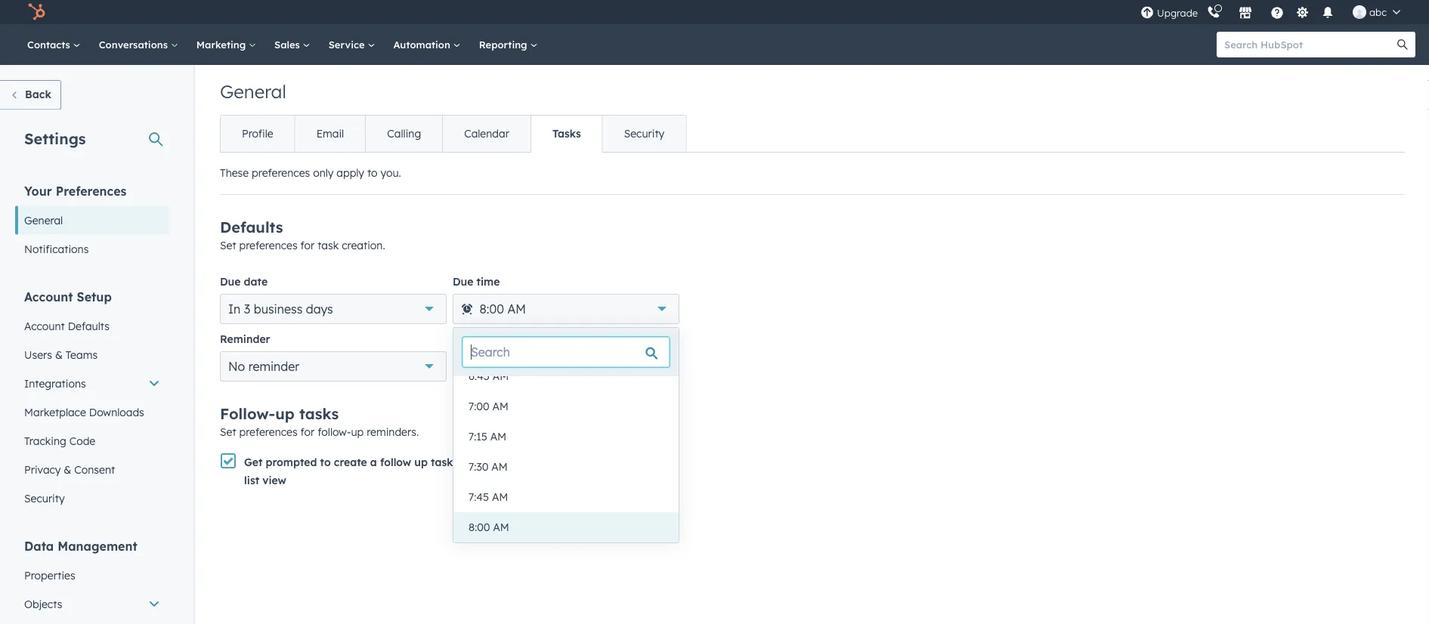 Task type: locate. For each thing, give the bounding box(es) containing it.
am right 6:45
[[493, 370, 509, 383]]

to left create
[[320, 456, 331, 469]]

0 horizontal spatial &
[[55, 348, 63, 361]]

business
[[254, 302, 303, 317]]

view
[[262, 474, 286, 487]]

am right 7:00 at the bottom of the page
[[492, 400, 509, 413]]

get
[[244, 456, 263, 469]]

up left tasks
[[275, 404, 295, 423]]

0 vertical spatial time
[[477, 275, 500, 288]]

gary orlando image
[[1353, 5, 1367, 19]]

1 vertical spatial defaults
[[68, 319, 110, 333]]

task left creation.
[[318, 239, 339, 252]]

tasks
[[299, 404, 339, 423]]

0 horizontal spatial to
[[320, 456, 331, 469]]

set down follow-
[[220, 426, 236, 439]]

up right follow
[[414, 456, 428, 469]]

settings link
[[1293, 4, 1312, 20]]

a
[[370, 456, 377, 469], [589, 456, 595, 469], [652, 456, 659, 469]]

preferences
[[252, 166, 310, 180], [239, 239, 298, 252], [239, 426, 298, 439]]

due for due date
[[220, 275, 241, 288]]

a right the from
[[652, 456, 659, 469]]

2 a from the left
[[589, 456, 595, 469]]

for inside defaults set preferences for task creation.
[[301, 239, 315, 252]]

am inside "button"
[[492, 491, 508, 504]]

complete
[[537, 456, 586, 469]]

task left every
[[431, 456, 453, 469]]

0 vertical spatial for
[[301, 239, 315, 252]]

a left follow
[[370, 456, 377, 469]]

1 vertical spatial account
[[24, 319, 65, 333]]

3 a from the left
[[652, 456, 659, 469]]

1 vertical spatial &
[[64, 463, 71, 476]]

1 due from the left
[[220, 275, 241, 288]]

2 due from the left
[[453, 275, 474, 288]]

1 horizontal spatial defaults
[[220, 218, 283, 237]]

privacy & consent link
[[15, 455, 169, 484]]

marketing link
[[187, 24, 265, 65]]

0 horizontal spatial a
[[370, 456, 377, 469]]

set inside follow-up tasks set preferences for follow-up reminders.
[[220, 426, 236, 439]]

1 vertical spatial time
[[488, 456, 512, 469]]

2 vertical spatial preferences
[[239, 426, 298, 439]]

notifications link
[[15, 235, 169, 263]]

7:30
[[469, 460, 489, 474]]

am down 7:45 am at the left of the page
[[493, 521, 509, 534]]

0 vertical spatial general
[[220, 80, 286, 103]]

0 vertical spatial security link
[[602, 116, 686, 152]]

general
[[220, 80, 286, 103], [24, 214, 63, 227]]

0 vertical spatial 8:00 am
[[480, 302, 526, 317]]

up inside get prompted to create a follow up task every time you complete a task from a list view
[[414, 456, 428, 469]]

sales link
[[265, 24, 320, 65]]

marketplace downloads link
[[15, 398, 169, 427]]

account
[[24, 289, 73, 304], [24, 319, 65, 333]]

1 vertical spatial set
[[220, 426, 236, 439]]

2 account from the top
[[24, 319, 65, 333]]

set up due date
[[220, 239, 236, 252]]

0 horizontal spatial defaults
[[68, 319, 110, 333]]

users
[[24, 348, 52, 361]]

for left creation.
[[301, 239, 315, 252]]

contacts link
[[18, 24, 90, 65]]

1 horizontal spatial security link
[[602, 116, 686, 152]]

for down tasks
[[301, 426, 315, 439]]

am right 7:15
[[490, 430, 507, 443]]

& inside 'link'
[[55, 348, 63, 361]]

objects
[[24, 598, 62, 611]]

up
[[275, 404, 295, 423], [351, 426, 364, 439], [414, 456, 428, 469]]

2 set from the top
[[220, 426, 236, 439]]

1 horizontal spatial a
[[589, 456, 595, 469]]

0 horizontal spatial task
[[318, 239, 339, 252]]

1 horizontal spatial &
[[64, 463, 71, 476]]

0 vertical spatial set
[[220, 239, 236, 252]]

am right 7:30
[[492, 460, 508, 474]]

navigation
[[220, 115, 687, 153]]

am for 7:30 am button
[[492, 460, 508, 474]]

am for 7:00 am button in the left of the page
[[492, 400, 509, 413]]

1 horizontal spatial general
[[220, 80, 286, 103]]

follow
[[380, 456, 411, 469]]

in 3 business days button
[[220, 294, 447, 324]]

am
[[508, 302, 526, 317], [493, 370, 509, 383], [492, 400, 509, 413], [490, 430, 507, 443], [492, 460, 508, 474], [492, 491, 508, 504], [493, 521, 509, 534]]

2 horizontal spatial a
[[652, 456, 659, 469]]

conversations
[[99, 38, 171, 51]]

8:00 down the 'due time'
[[480, 302, 504, 317]]

preferences down follow-
[[239, 426, 298, 439]]

tracking
[[24, 434, 66, 448]]

1 vertical spatial 8:00 am
[[469, 521, 509, 534]]

1 account from the top
[[24, 289, 73, 304]]

due for due time
[[453, 275, 474, 288]]

privacy & consent
[[24, 463, 115, 476]]

defaults up date
[[220, 218, 283, 237]]

due
[[220, 275, 241, 288], [453, 275, 474, 288]]

0 vertical spatial up
[[275, 404, 295, 423]]

menu containing abc
[[1139, 0, 1411, 24]]

0 horizontal spatial general
[[24, 214, 63, 227]]

general down your
[[24, 214, 63, 227]]

reminder
[[249, 359, 300, 374]]

task left the from
[[599, 456, 621, 469]]

general link
[[15, 206, 169, 235]]

1 horizontal spatial security
[[624, 127, 665, 140]]

Search HubSpot search field
[[1217, 32, 1402, 57]]

menu
[[1139, 0, 1411, 24]]

0 vertical spatial 8:00
[[480, 302, 504, 317]]

2 for from the top
[[301, 426, 315, 439]]

account up account defaults
[[24, 289, 73, 304]]

hubspot link
[[18, 3, 57, 21]]

marketplace downloads
[[24, 406, 144, 419]]

from
[[624, 456, 649, 469]]

7:00 am
[[469, 400, 509, 413]]

defaults
[[220, 218, 283, 237], [68, 319, 110, 333]]

creation.
[[342, 239, 385, 252]]

to
[[367, 166, 378, 180], [320, 456, 331, 469]]

0 vertical spatial preferences
[[252, 166, 310, 180]]

settings
[[24, 129, 86, 148]]

8:00 am inside button
[[469, 521, 509, 534]]

preferences left only
[[252, 166, 310, 180]]

users & teams link
[[15, 341, 169, 369]]

days
[[306, 302, 333, 317]]

calling icon image
[[1207, 6, 1221, 19]]

you.
[[381, 166, 401, 180]]

automation
[[393, 38, 453, 51]]

am right 7:45
[[492, 491, 508, 504]]

0 vertical spatial account
[[24, 289, 73, 304]]

1 vertical spatial 8:00
[[469, 521, 490, 534]]

navigation containing profile
[[220, 115, 687, 153]]

& right users at the bottom left of page
[[55, 348, 63, 361]]

1 vertical spatial to
[[320, 456, 331, 469]]

your preferences
[[24, 183, 127, 198]]

8:00 am inside popup button
[[480, 302, 526, 317]]

objects button
[[15, 590, 169, 619]]

teams
[[66, 348, 98, 361]]

0 vertical spatial defaults
[[220, 218, 283, 237]]

sales
[[274, 38, 303, 51]]

& right privacy
[[64, 463, 71, 476]]

8:00 am down 7:45 am at the left of the page
[[469, 521, 509, 534]]

am up search search box
[[508, 302, 526, 317]]

get prompted to create a follow up task every time you complete a task from a list view
[[244, 456, 659, 487]]

tracking code link
[[15, 427, 169, 455]]

0 horizontal spatial up
[[275, 404, 295, 423]]

1 vertical spatial security link
[[15, 484, 169, 513]]

reporting link
[[470, 24, 547, 65]]

preferences up date
[[239, 239, 298, 252]]

1 set from the top
[[220, 239, 236, 252]]

general up profile
[[220, 80, 286, 103]]

account setup element
[[15, 288, 169, 513]]

defaults up users & teams 'link'
[[68, 319, 110, 333]]

upgrade image
[[1141, 6, 1154, 20]]

your preferences element
[[15, 183, 169, 263]]

8:00
[[480, 302, 504, 317], [469, 521, 490, 534]]

1 horizontal spatial task
[[431, 456, 453, 469]]

back
[[25, 88, 51, 101]]

8:00 inside 8:00 am button
[[469, 521, 490, 534]]

settings image
[[1296, 6, 1310, 20]]

0 horizontal spatial security
[[24, 492, 65, 505]]

1 vertical spatial for
[[301, 426, 315, 439]]

up up create
[[351, 426, 364, 439]]

8:00 down 7:45
[[469, 521, 490, 534]]

am for 7:15 am button
[[490, 430, 507, 443]]

0 vertical spatial to
[[367, 166, 378, 180]]

account for account defaults
[[24, 319, 65, 333]]

to left you.
[[367, 166, 378, 180]]

general inside general link
[[24, 214, 63, 227]]

7:30 am button
[[454, 452, 679, 482]]

0 horizontal spatial due
[[220, 275, 241, 288]]

notifications button
[[1315, 0, 1341, 24]]

security link
[[602, 116, 686, 152], [15, 484, 169, 513]]

am inside popup button
[[508, 302, 526, 317]]

set inside defaults set preferences for task creation.
[[220, 239, 236, 252]]

0 vertical spatial &
[[55, 348, 63, 361]]

1 vertical spatial general
[[24, 214, 63, 227]]

time
[[477, 275, 500, 288], [488, 456, 512, 469]]

prompted
[[266, 456, 317, 469]]

1 vertical spatial security
[[24, 492, 65, 505]]

8:00 am
[[480, 302, 526, 317], [469, 521, 509, 534]]

2 horizontal spatial up
[[414, 456, 428, 469]]

service link
[[320, 24, 384, 65]]

search image
[[1398, 39, 1408, 50]]

a right complete
[[589, 456, 595, 469]]

create
[[334, 456, 367, 469]]

1 for from the top
[[301, 239, 315, 252]]

notifications image
[[1321, 7, 1335, 20]]

1 vertical spatial preferences
[[239, 239, 298, 252]]

reporting
[[479, 38, 530, 51]]

1 horizontal spatial up
[[351, 426, 364, 439]]

apply
[[337, 166, 364, 180]]

7:15 am
[[469, 430, 507, 443]]

defaults set preferences for task creation.
[[220, 218, 385, 252]]

2 vertical spatial up
[[414, 456, 428, 469]]

8:00 am down the 'due time'
[[480, 302, 526, 317]]

1 horizontal spatial to
[[367, 166, 378, 180]]

1 horizontal spatial due
[[453, 275, 474, 288]]

account up users at the bottom left of page
[[24, 319, 65, 333]]



Task type: describe. For each thing, give the bounding box(es) containing it.
contacts
[[27, 38, 73, 51]]

reminder
[[220, 333, 270, 346]]

no reminder button
[[220, 352, 447, 382]]

calendar link
[[442, 116, 531, 152]]

defaults inside the account setup element
[[68, 319, 110, 333]]

downloads
[[89, 406, 144, 419]]

account defaults
[[24, 319, 110, 333]]

no
[[228, 359, 245, 374]]

setup
[[77, 289, 112, 304]]

6:45 am
[[469, 370, 509, 383]]

to inside get prompted to create a follow up task every time you complete a task from a list view
[[320, 456, 331, 469]]

abc
[[1370, 6, 1387, 18]]

0 horizontal spatial security link
[[15, 484, 169, 513]]

am for 7:45 am "button"
[[492, 491, 508, 504]]

am for 6:45 am button
[[493, 370, 509, 383]]

tracking code
[[24, 434, 95, 448]]

no reminder
[[228, 359, 300, 374]]

every
[[456, 456, 485, 469]]

7:00 am button
[[454, 392, 679, 422]]

marketing
[[196, 38, 249, 51]]

integrations
[[24, 377, 86, 390]]

calling link
[[365, 116, 442, 152]]

2 horizontal spatial task
[[599, 456, 621, 469]]

marketplaces button
[[1230, 0, 1262, 24]]

conversations link
[[90, 24, 187, 65]]

service
[[329, 38, 368, 51]]

0 vertical spatial security
[[624, 127, 665, 140]]

7:45 am button
[[454, 482, 679, 513]]

data management element
[[15, 538, 169, 624]]

& for users
[[55, 348, 63, 361]]

email
[[316, 127, 344, 140]]

8:00 am button
[[453, 294, 680, 324]]

am for 8:00 am button
[[493, 521, 509, 534]]

only
[[313, 166, 334, 180]]

due date
[[220, 275, 268, 288]]

marketplaces image
[[1239, 7, 1253, 20]]

preferences
[[56, 183, 127, 198]]

6:45
[[469, 370, 490, 383]]

8:00 am button
[[454, 513, 679, 543]]

list
[[244, 474, 259, 487]]

these preferences only apply to you.
[[220, 166, 401, 180]]

these
[[220, 166, 249, 180]]

7:45 am
[[469, 491, 508, 504]]

7:00
[[469, 400, 490, 413]]

hubspot image
[[27, 3, 45, 21]]

7:15 am button
[[454, 422, 679, 452]]

preferences inside follow-up tasks set preferences for follow-up reminders.
[[239, 426, 298, 439]]

7:30 am
[[469, 460, 508, 474]]

security inside the account setup element
[[24, 492, 65, 505]]

in
[[228, 302, 241, 317]]

task inside defaults set preferences for task creation.
[[318, 239, 339, 252]]

data
[[24, 539, 54, 554]]

1 a from the left
[[370, 456, 377, 469]]

properties link
[[15, 561, 169, 590]]

search button
[[1390, 32, 1416, 57]]

time inside get prompted to create a follow up task every time you complete a task from a list view
[[488, 456, 512, 469]]

Search search field
[[463, 337, 670, 367]]

preferences inside defaults set preferences for task creation.
[[239, 239, 298, 252]]

data management
[[24, 539, 137, 554]]

calling icon button
[[1201, 2, 1227, 22]]

account defaults link
[[15, 312, 169, 341]]

profile
[[242, 127, 273, 140]]

profile link
[[221, 116, 295, 152]]

privacy
[[24, 463, 61, 476]]

in 3 business days
[[228, 302, 333, 317]]

defaults inside defaults set preferences for task creation.
[[220, 218, 283, 237]]

help button
[[1265, 0, 1290, 24]]

upgrade
[[1157, 7, 1198, 19]]

1 vertical spatial up
[[351, 426, 364, 439]]

account for account setup
[[24, 289, 73, 304]]

back link
[[0, 80, 61, 110]]

management
[[58, 539, 137, 554]]

properties
[[24, 569, 75, 582]]

abc button
[[1344, 0, 1410, 24]]

automation link
[[384, 24, 470, 65]]

8:00 inside 8:00 am popup button
[[480, 302, 504, 317]]

7:45
[[469, 491, 489, 504]]

account setup
[[24, 289, 112, 304]]

follow-
[[318, 426, 351, 439]]

for inside follow-up tasks set preferences for follow-up reminders.
[[301, 426, 315, 439]]

users & teams
[[24, 348, 98, 361]]

tasks
[[552, 127, 581, 140]]

3
[[244, 302, 250, 317]]

calling
[[387, 127, 421, 140]]

follow-
[[220, 404, 275, 423]]

code
[[69, 434, 95, 448]]

your
[[24, 183, 52, 198]]

help image
[[1271, 7, 1284, 20]]

marketplace
[[24, 406, 86, 419]]

consent
[[74, 463, 115, 476]]

calendar
[[464, 127, 509, 140]]

email link
[[295, 116, 365, 152]]

7:15
[[469, 430, 487, 443]]

& for privacy
[[64, 463, 71, 476]]

grid grid
[[454, 361, 679, 543]]



Task type: vqa. For each thing, say whether or not it's contained in the screenshot.
Terry Turtle image
no



